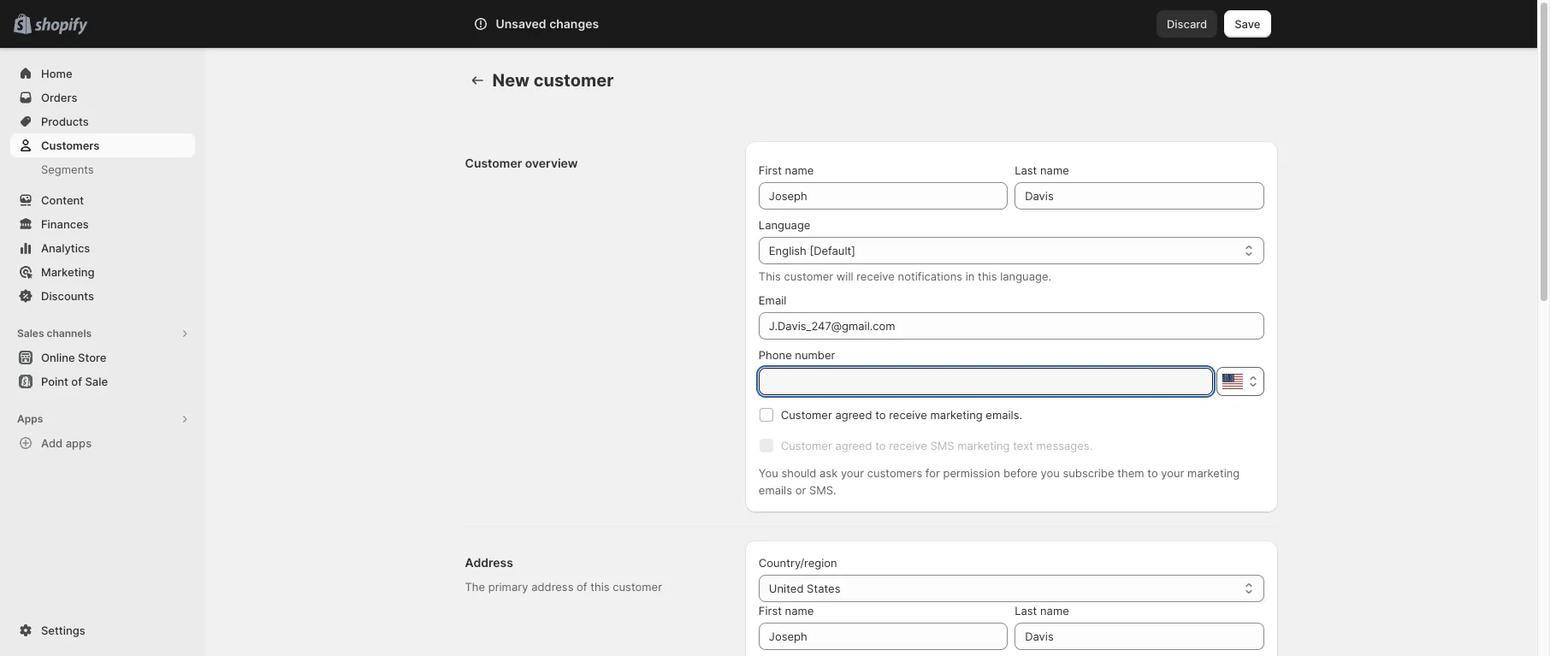 Task type: vqa. For each thing, say whether or not it's contained in the screenshot.
Part
no



Task type: locate. For each thing, give the bounding box(es) containing it.
1 vertical spatial this
[[591, 580, 610, 594]]

save
[[1235, 17, 1261, 31]]

customer
[[534, 70, 614, 91], [784, 270, 834, 283], [613, 580, 662, 594]]

0 vertical spatial receive
[[857, 270, 895, 283]]

2 agreed from the top
[[836, 439, 873, 453]]

0 horizontal spatial your
[[841, 466, 864, 480]]

0 vertical spatial first name
[[759, 163, 814, 177]]

marketing inside you should ask your customers for permission before you subscribe them to your marketing emails or sms.
[[1188, 466, 1240, 480]]

2 last name from the top
[[1015, 604, 1070, 618]]

1 vertical spatial last name
[[1015, 604, 1070, 618]]

2 vertical spatial customer
[[613, 580, 662, 594]]

0 vertical spatial customer
[[534, 70, 614, 91]]

before
[[1004, 466, 1038, 480]]

address
[[465, 555, 513, 570]]

point of sale button
[[0, 370, 205, 394]]

customer for this
[[784, 270, 834, 283]]

of right the address
[[577, 580, 588, 594]]

to for sms
[[876, 439, 886, 453]]

marketing
[[41, 265, 95, 279]]

content link
[[10, 188, 195, 212]]

Last name text field
[[1015, 182, 1265, 210], [1015, 623, 1265, 650]]

first name for first name text box
[[759, 163, 814, 177]]

customer down english [default]
[[784, 270, 834, 283]]

1 vertical spatial first name
[[759, 604, 814, 618]]

them
[[1118, 466, 1145, 480]]

2 vertical spatial receive
[[889, 439, 928, 453]]

or
[[796, 484, 806, 497]]

overview
[[525, 156, 578, 170]]

customers
[[868, 466, 923, 480]]

segments link
[[10, 157, 195, 181]]

your
[[841, 466, 864, 480], [1162, 466, 1185, 480]]

2 first name from the top
[[759, 604, 814, 618]]

name
[[785, 163, 814, 177], [1041, 163, 1070, 177], [785, 604, 814, 618], [1041, 604, 1070, 618]]

subscribe
[[1063, 466, 1115, 480]]

new
[[493, 70, 530, 91]]

receive for marketing
[[889, 408, 928, 422]]

0 vertical spatial last
[[1015, 163, 1038, 177]]

first name
[[759, 163, 814, 177], [759, 604, 814, 618]]

first up language
[[759, 163, 782, 177]]

discard
[[1167, 17, 1208, 31]]

customer
[[465, 156, 522, 170], [781, 408, 833, 422], [781, 439, 833, 453]]

1 vertical spatial last name text field
[[1015, 623, 1265, 650]]

1 first from the top
[[759, 163, 782, 177]]

1 vertical spatial last
[[1015, 604, 1038, 618]]

country/region
[[759, 556, 838, 570]]

1 vertical spatial agreed
[[836, 439, 873, 453]]

[default]
[[810, 244, 856, 258]]

0 vertical spatial customer
[[465, 156, 522, 170]]

of left 'sale'
[[71, 375, 82, 389]]

2 vertical spatial customer
[[781, 439, 833, 453]]

add apps
[[41, 436, 92, 450]]

marketing up permission
[[958, 439, 1010, 453]]

customer for customer agreed to receive marketing emails.
[[781, 408, 833, 422]]

0 vertical spatial first
[[759, 163, 782, 177]]

1 horizontal spatial your
[[1162, 466, 1185, 480]]

1 vertical spatial to
[[876, 439, 886, 453]]

first down united
[[759, 604, 782, 618]]

first
[[759, 163, 782, 177], [759, 604, 782, 618]]

you
[[1041, 466, 1060, 480]]

2 last name text field from the top
[[1015, 623, 1265, 650]]

marketing right them
[[1188, 466, 1240, 480]]

this
[[978, 270, 998, 283], [591, 580, 610, 594]]

shopify image
[[34, 18, 87, 35]]

changes
[[550, 16, 599, 31]]

language
[[759, 218, 811, 232]]

this customer will receive notifications in this language.
[[759, 270, 1052, 283]]

last name text field for first name text box
[[1015, 182, 1265, 210]]

marketing link
[[10, 260, 195, 284]]

last name for first name text box's last name text field
[[1015, 163, 1070, 177]]

customer down search
[[534, 70, 614, 91]]

1 vertical spatial customer
[[784, 270, 834, 283]]

point of sale
[[41, 375, 108, 389]]

to
[[876, 408, 886, 422], [876, 439, 886, 453], [1148, 466, 1159, 480]]

finances
[[41, 217, 89, 231]]

ask
[[820, 466, 838, 480]]

1 last name from the top
[[1015, 163, 1070, 177]]

agreed
[[836, 408, 873, 422], [836, 439, 873, 453]]

2 first from the top
[[759, 604, 782, 618]]

notifications
[[898, 270, 963, 283]]

0 vertical spatial last name text field
[[1015, 182, 1265, 210]]

last
[[1015, 163, 1038, 177], [1015, 604, 1038, 618]]

sales channels
[[17, 327, 92, 340]]

orders
[[41, 91, 77, 104]]

customer agreed to receive sms marketing text messages.
[[781, 439, 1093, 453]]

0 vertical spatial agreed
[[836, 408, 873, 422]]

2 vertical spatial to
[[1148, 466, 1159, 480]]

your right them
[[1162, 466, 1185, 480]]

receive up customers
[[889, 439, 928, 453]]

0 vertical spatial last name
[[1015, 163, 1070, 177]]

united
[[769, 582, 804, 596]]

should
[[782, 466, 817, 480]]

first for first name text box
[[759, 163, 782, 177]]

receive
[[857, 270, 895, 283], [889, 408, 928, 422], [889, 439, 928, 453]]

of
[[71, 375, 82, 389], [577, 580, 588, 594]]

online
[[41, 351, 75, 365]]

sale
[[85, 375, 108, 389]]

1 horizontal spatial of
[[577, 580, 588, 594]]

receive for notifications
[[857, 270, 895, 283]]

new customer
[[493, 70, 614, 91]]

receive for sms
[[889, 439, 928, 453]]

store
[[78, 351, 106, 365]]

0 horizontal spatial of
[[71, 375, 82, 389]]

1 vertical spatial receive
[[889, 408, 928, 422]]

you
[[759, 466, 779, 480]]

1 horizontal spatial this
[[978, 270, 998, 283]]

1 first name from the top
[[759, 163, 814, 177]]

last name
[[1015, 163, 1070, 177], [1015, 604, 1070, 618]]

receive up customer agreed to receive sms marketing text messages.
[[889, 408, 928, 422]]

english
[[769, 244, 807, 258]]

0 vertical spatial of
[[71, 375, 82, 389]]

first name up language
[[759, 163, 814, 177]]

last name for first name text field's last name text field
[[1015, 604, 1070, 618]]

discard button
[[1157, 10, 1218, 38]]

english [default]
[[769, 244, 856, 258]]

2 last from the top
[[1015, 604, 1038, 618]]

segments
[[41, 163, 94, 176]]

this right the address
[[591, 580, 610, 594]]

your right ask
[[841, 466, 864, 480]]

the primary address of this customer
[[465, 580, 662, 594]]

this right 'in'
[[978, 270, 998, 283]]

receive right will at the top right of page
[[857, 270, 895, 283]]

0 vertical spatial to
[[876, 408, 886, 422]]

permission
[[944, 466, 1001, 480]]

1 last from the top
[[1015, 163, 1038, 177]]

marketing up sms
[[931, 408, 983, 422]]

language.
[[1001, 270, 1052, 283]]

1 agreed from the top
[[836, 408, 873, 422]]

customer right the address
[[613, 580, 662, 594]]

united states
[[769, 582, 841, 596]]

apps button
[[10, 407, 195, 431]]

phone number
[[759, 348, 836, 362]]

first name down united
[[759, 604, 814, 618]]

1 last name text field from the top
[[1015, 182, 1265, 210]]

1 vertical spatial of
[[577, 580, 588, 594]]

1 vertical spatial first
[[759, 604, 782, 618]]

this
[[759, 270, 781, 283]]

to for marketing
[[876, 408, 886, 422]]

content
[[41, 193, 84, 207]]

1 vertical spatial customer
[[781, 408, 833, 422]]

2 vertical spatial marketing
[[1188, 466, 1240, 480]]

2 your from the left
[[1162, 466, 1185, 480]]



Task type: describe. For each thing, give the bounding box(es) containing it.
0 vertical spatial this
[[978, 270, 998, 283]]

1 vertical spatial marketing
[[958, 439, 1010, 453]]

add apps button
[[10, 431, 195, 455]]

text
[[1013, 439, 1034, 453]]

discounts link
[[10, 284, 195, 308]]

Email email field
[[759, 312, 1265, 340]]

states
[[807, 582, 841, 596]]

in
[[966, 270, 975, 283]]

point of sale link
[[10, 370, 195, 394]]

search
[[549, 17, 586, 31]]

sales channels button
[[10, 322, 195, 346]]

first name for first name text field
[[759, 604, 814, 618]]

unsaved changes
[[496, 16, 599, 31]]

products
[[41, 115, 89, 128]]

unsaved
[[496, 16, 547, 31]]

messages.
[[1037, 439, 1093, 453]]

apps
[[17, 413, 43, 425]]

united states (+1) image
[[1223, 374, 1243, 389]]

0 vertical spatial marketing
[[931, 408, 983, 422]]

you should ask your customers for permission before you subscribe them to your marketing emails or sms.
[[759, 466, 1240, 497]]

sms
[[931, 439, 955, 453]]

phone
[[759, 348, 792, 362]]

First name text field
[[759, 623, 1008, 650]]

customers link
[[10, 134, 195, 157]]

first for first name text field
[[759, 604, 782, 618]]

settings link
[[10, 619, 195, 643]]

save button
[[1225, 10, 1271, 38]]

emails
[[759, 484, 793, 497]]

agreed for customer agreed to receive sms marketing text messages.
[[836, 439, 873, 453]]

products link
[[10, 110, 195, 134]]

online store button
[[0, 346, 205, 370]]

sales
[[17, 327, 44, 340]]

apps
[[66, 436, 92, 450]]

settings
[[41, 624, 85, 638]]

point
[[41, 375, 68, 389]]

last for first name text box
[[1015, 163, 1038, 177]]

First name text field
[[759, 182, 1008, 210]]

customer overview
[[465, 156, 578, 170]]

for
[[926, 466, 940, 480]]

add
[[41, 436, 63, 450]]

customers
[[41, 139, 100, 152]]

channels
[[47, 327, 92, 340]]

0 horizontal spatial this
[[591, 580, 610, 594]]

search button
[[521, 10, 1017, 38]]

online store
[[41, 351, 106, 365]]

to inside you should ask your customers for permission before you subscribe them to your marketing emails or sms.
[[1148, 466, 1159, 480]]

agreed for customer agreed to receive marketing emails.
[[836, 408, 873, 422]]

1 your from the left
[[841, 466, 864, 480]]

customer for customer agreed to receive sms marketing text messages.
[[781, 439, 833, 453]]

analytics
[[41, 241, 90, 255]]

will
[[837, 270, 854, 283]]

home link
[[10, 62, 195, 86]]

customer agreed to receive marketing emails.
[[781, 408, 1023, 422]]

customer for new
[[534, 70, 614, 91]]

customer for customer overview
[[465, 156, 522, 170]]

email
[[759, 294, 787, 307]]

the
[[465, 580, 485, 594]]

address
[[532, 580, 574, 594]]

online store link
[[10, 346, 195, 370]]

last for first name text field
[[1015, 604, 1038, 618]]

orders link
[[10, 86, 195, 110]]

home
[[41, 67, 72, 80]]

primary
[[488, 580, 529, 594]]

last name text field for first name text field
[[1015, 623, 1265, 650]]

finances link
[[10, 212, 195, 236]]

of inside button
[[71, 375, 82, 389]]

Phone number text field
[[759, 368, 1213, 395]]

discounts
[[41, 289, 94, 303]]

analytics link
[[10, 236, 195, 260]]

number
[[795, 348, 836, 362]]

sms.
[[810, 484, 837, 497]]

emails.
[[986, 408, 1023, 422]]



